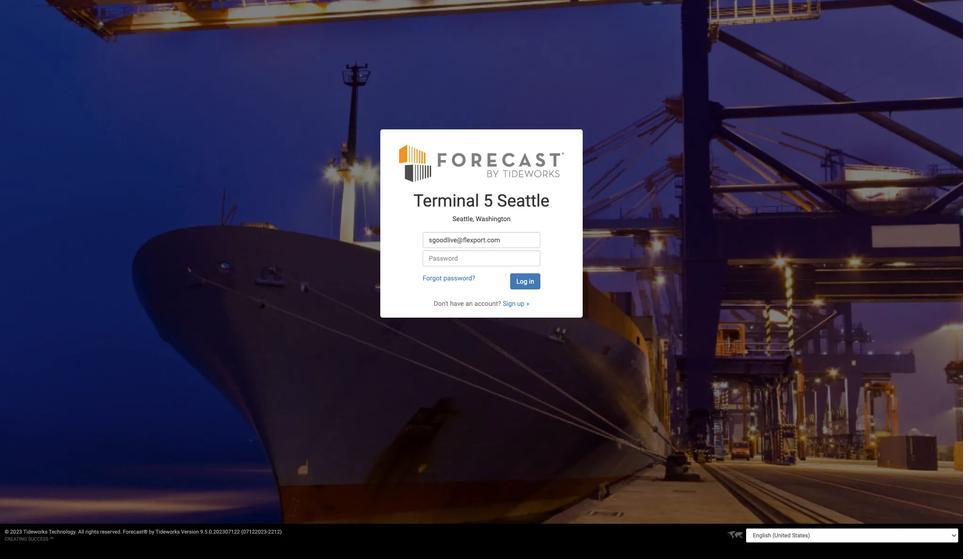 Task type: vqa. For each thing, say whether or not it's contained in the screenshot.
left the 3142
no



Task type: locate. For each thing, give the bounding box(es) containing it.
©
[[5, 529, 9, 535]]

5
[[483, 191, 493, 211]]

account?
[[474, 300, 501, 308]]

tideworks right by on the bottom
[[156, 529, 180, 535]]

log
[[516, 278, 527, 285]]

washington
[[476, 215, 511, 223]]

seattle
[[497, 191, 550, 211]]

© 2023 tideworks technology. all rights reserved. forecast® by tideworks version 9.5.0.202307122 (07122023-2212) creating success ℠
[[5, 529, 282, 542]]

all
[[78, 529, 84, 535]]

don't have an account? sign up »
[[434, 300, 529, 308]]

by
[[149, 529, 154, 535]]

in
[[529, 278, 534, 285]]

seattle,
[[453, 215, 474, 223]]

have
[[450, 300, 464, 308]]

℠
[[50, 537, 53, 542]]

forgot password? link
[[423, 275, 475, 282]]

Password password field
[[423, 251, 540, 267]]

0 horizontal spatial tideworks
[[23, 529, 48, 535]]

sign up » link
[[503, 300, 529, 308]]

rights
[[85, 529, 99, 535]]

1 tideworks from the left
[[23, 529, 48, 535]]

Email or username text field
[[423, 232, 540, 248]]

reserved.
[[100, 529, 122, 535]]

1 horizontal spatial tideworks
[[156, 529, 180, 535]]

sign
[[503, 300, 516, 308]]

9.5.0.202307122
[[200, 529, 240, 535]]

tideworks
[[23, 529, 48, 535], [156, 529, 180, 535]]

tideworks up success
[[23, 529, 48, 535]]

password?
[[444, 275, 475, 282]]

2 tideworks from the left
[[156, 529, 180, 535]]



Task type: describe. For each thing, give the bounding box(es) containing it.
2023
[[10, 529, 22, 535]]

technology.
[[49, 529, 77, 535]]

version
[[181, 529, 199, 535]]

log in button
[[510, 274, 540, 290]]

up
[[517, 300, 525, 308]]

terminal
[[414, 191, 479, 211]]

(07122023-
[[241, 529, 268, 535]]

forgot
[[423, 275, 442, 282]]

an
[[466, 300, 473, 308]]

forgot password? log in
[[423, 275, 534, 285]]

creating
[[5, 537, 27, 542]]

2212)
[[268, 529, 282, 535]]

success
[[28, 537, 49, 542]]

»
[[526, 300, 529, 308]]

forecast® by tideworks image
[[399, 144, 564, 183]]

terminal 5 seattle seattle, washington
[[414, 191, 550, 223]]

forecast®
[[123, 529, 148, 535]]

don't
[[434, 300, 449, 308]]



